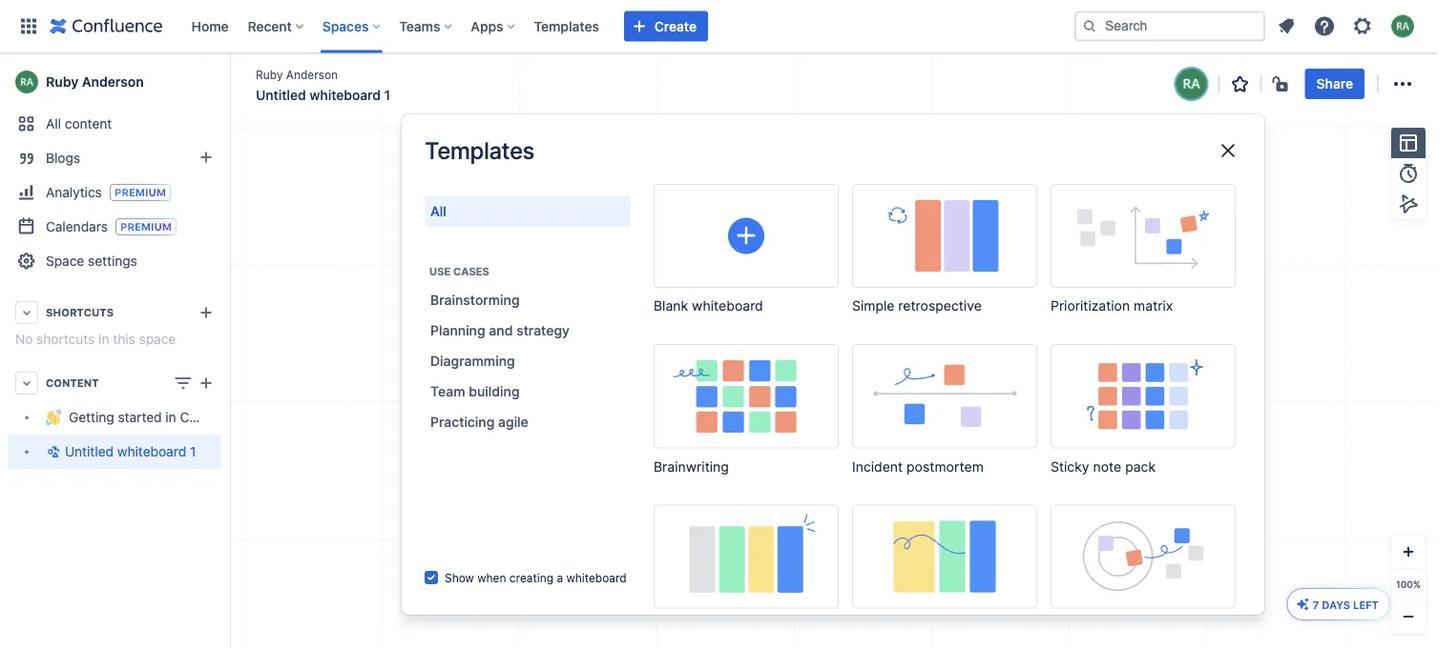 Task type: describe. For each thing, give the bounding box(es) containing it.
premium image for calendars
[[115, 219, 177, 236]]

anderson for ruby anderson
[[82, 74, 144, 90]]

blogs
[[46, 150, 80, 166]]

no restrictions image
[[1271, 73, 1294, 95]]

calendars link
[[8, 210, 221, 244]]

blogs link
[[8, 141, 221, 176]]

analytics
[[46, 184, 102, 200]]

anderson for ruby anderson untitled whiteboard 1
[[286, 68, 338, 81]]

1 inside ruby anderson untitled whiteboard 1
[[384, 87, 390, 103]]

no
[[15, 332, 33, 347]]

apps button
[[465, 11, 523, 42]]

whiteboard inside ruby anderson untitled whiteboard 1
[[310, 87, 381, 103]]

tree inside space element
[[8, 401, 250, 470]]

calendars
[[46, 219, 108, 234]]

home
[[191, 18, 229, 34]]

getting started in confluence link
[[8, 401, 250, 435]]

premium icon image
[[1296, 597, 1311, 613]]

getting started in confluence
[[69, 410, 250, 426]]

teams button
[[394, 11, 459, 42]]

premium image for analytics
[[110, 184, 171, 201]]

content
[[65, 116, 112, 132]]

templates
[[534, 18, 599, 34]]

share
[[1317, 76, 1353, 92]]

global element
[[11, 0, 1071, 53]]

settings
[[88, 253, 137, 269]]

recent
[[248, 18, 292, 34]]

spaces button
[[317, 11, 388, 42]]

content button
[[8, 366, 221, 401]]

help icon image
[[1313, 15, 1336, 38]]

teams
[[399, 18, 440, 34]]

apps
[[471, 18, 503, 34]]

create a blog image
[[195, 146, 218, 169]]

search image
[[1082, 19, 1097, 34]]

confluence
[[180, 410, 250, 426]]

left
[[1353, 599, 1379, 612]]

space settings link
[[8, 244, 221, 279]]

0 horizontal spatial ruby anderson link
[[8, 63, 221, 101]]

ruby for ruby anderson untitled whiteboard 1
[[256, 68, 283, 81]]

in for started
[[165, 410, 176, 426]]

collapse sidebar image
[[208, 63, 250, 101]]

days
[[1322, 599, 1350, 612]]

space
[[46, 253, 84, 269]]

add shortcut image
[[195, 302, 218, 324]]

untitled inside tree
[[65, 444, 114, 460]]

untitled whiteboard 1
[[65, 444, 196, 460]]

space
[[139, 332, 176, 347]]

recent button
[[242, 11, 311, 42]]



Task type: locate. For each thing, give the bounding box(es) containing it.
space element
[[0, 53, 250, 650]]

premium image
[[110, 184, 171, 201], [115, 219, 177, 236]]

templates link
[[528, 11, 605, 42]]

7 days left
[[1313, 599, 1379, 612]]

shortcuts
[[36, 332, 95, 347]]

confluence image
[[50, 15, 163, 38], [50, 15, 163, 38]]

settings icon image
[[1351, 15, 1374, 38]]

this
[[113, 332, 135, 347]]

1 vertical spatial in
[[165, 410, 176, 426]]

anderson inside space element
[[82, 74, 144, 90]]

ruby
[[256, 68, 283, 81], [46, 74, 78, 90]]

all content link
[[8, 107, 221, 141]]

7 days left button
[[1288, 590, 1389, 620]]

0 vertical spatial 1
[[384, 87, 390, 103]]

spaces
[[322, 18, 369, 34]]

space settings
[[46, 253, 137, 269]]

in left this
[[98, 332, 109, 347]]

0 horizontal spatial whiteboard
[[117, 444, 186, 460]]

shortcuts
[[46, 307, 114, 319]]

1 horizontal spatial in
[[165, 410, 176, 426]]

whiteboard
[[310, 87, 381, 103], [117, 444, 186, 460]]

no shortcuts in this space
[[15, 332, 176, 347]]

ruby anderson image
[[1176, 69, 1207, 99]]

started
[[118, 410, 162, 426]]

0 horizontal spatial ruby
[[46, 74, 78, 90]]

banner
[[0, 0, 1437, 53]]

all
[[46, 116, 61, 132]]

content
[[46, 377, 99, 390]]

1 horizontal spatial whiteboard
[[310, 87, 381, 103]]

1 vertical spatial premium image
[[115, 219, 177, 236]]

1 down spaces popup button
[[384, 87, 390, 103]]

more actions image
[[1391, 73, 1414, 95]]

home link
[[186, 11, 234, 42]]

create content image
[[195, 372, 218, 395]]

premium image inside calendars link
[[115, 219, 177, 236]]

anderson inside ruby anderson untitled whiteboard 1
[[286, 68, 338, 81]]

untitled down getting
[[65, 444, 114, 460]]

whiteboard down spaces
[[310, 87, 381, 103]]

banner containing home
[[0, 0, 1437, 53]]

anderson up all content link
[[82, 74, 144, 90]]

premium image down 'analytics' link
[[115, 219, 177, 236]]

1 vertical spatial whiteboard
[[117, 444, 186, 460]]

1 down confluence
[[190, 444, 196, 460]]

premium image inside 'analytics' link
[[110, 184, 171, 201]]

analytics link
[[8, 176, 221, 210]]

your profile and preferences image
[[1391, 15, 1414, 38]]

0 horizontal spatial 1
[[190, 444, 196, 460]]

7
[[1313, 599, 1319, 612]]

whiteboard down getting started in confluence
[[117, 444, 186, 460]]

Search field
[[1075, 11, 1265, 42]]

ruby inside space element
[[46, 74, 78, 90]]

0 horizontal spatial untitled
[[65, 444, 114, 460]]

ruby anderson untitled whiteboard 1
[[256, 68, 390, 103]]

ruby for ruby anderson
[[46, 74, 78, 90]]

tree containing getting started in confluence
[[8, 401, 250, 470]]

untitled whiteboard 1 link
[[8, 435, 221, 470]]

0 horizontal spatial in
[[98, 332, 109, 347]]

getting
[[69, 410, 114, 426]]

tree
[[8, 401, 250, 470]]

1
[[384, 87, 390, 103], [190, 444, 196, 460]]

untitled
[[256, 87, 306, 103], [65, 444, 114, 460]]

premium image up calendars link in the top of the page
[[110, 184, 171, 201]]

create
[[655, 18, 697, 34]]

1 vertical spatial untitled
[[65, 444, 114, 460]]

share button
[[1305, 69, 1365, 99]]

ruby up all
[[46, 74, 78, 90]]

1 horizontal spatial ruby
[[256, 68, 283, 81]]

ruby right collapse sidebar icon
[[256, 68, 283, 81]]

ruby anderson link
[[8, 63, 221, 101], [256, 66, 338, 83]]

all content
[[46, 116, 112, 132]]

0 vertical spatial untitled
[[256, 87, 306, 103]]

untitled inside ruby anderson untitled whiteboard 1
[[256, 87, 306, 103]]

in right started
[[165, 410, 176, 426]]

star image
[[1229, 73, 1252, 95]]

in
[[98, 332, 109, 347], [165, 410, 176, 426]]

1 inside tree
[[190, 444, 196, 460]]

1 horizontal spatial untitled
[[256, 87, 306, 103]]

0 vertical spatial premium image
[[110, 184, 171, 201]]

appswitcher icon image
[[17, 15, 40, 38]]

whiteboard inside untitled whiteboard 1 link
[[117, 444, 186, 460]]

1 vertical spatial 1
[[190, 444, 196, 460]]

0 vertical spatial whiteboard
[[310, 87, 381, 103]]

ruby anderson
[[46, 74, 144, 90]]

create button
[[624, 11, 708, 42]]

untitled right collapse sidebar icon
[[256, 87, 306, 103]]

anderson
[[286, 68, 338, 81], [82, 74, 144, 90]]

0 vertical spatial in
[[98, 332, 109, 347]]

shortcuts button
[[8, 296, 221, 330]]

1 horizontal spatial anderson
[[286, 68, 338, 81]]

1 horizontal spatial 1
[[384, 87, 390, 103]]

ruby anderson link down recent popup button
[[256, 66, 338, 83]]

in for shortcuts
[[98, 332, 109, 347]]

notification icon image
[[1275, 15, 1298, 38]]

change view image
[[172, 372, 195, 395]]

ruby anderson link up all content link
[[8, 63, 221, 101]]

anderson down spaces
[[286, 68, 338, 81]]

0 horizontal spatial anderson
[[82, 74, 144, 90]]

ruby inside ruby anderson untitled whiteboard 1
[[256, 68, 283, 81]]

1 horizontal spatial ruby anderson link
[[256, 66, 338, 83]]



Task type: vqa. For each thing, say whether or not it's contained in the screenshot.
Share
yes



